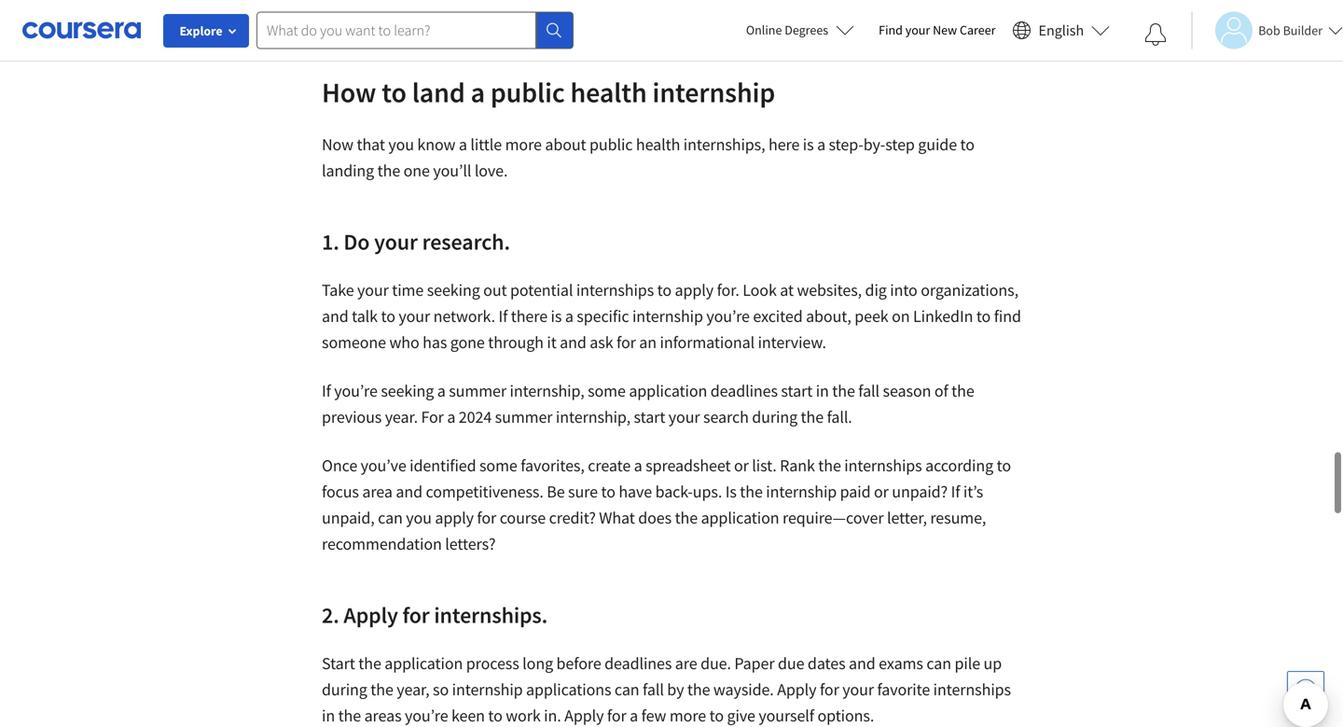 Task type: describe. For each thing, give the bounding box(es) containing it.
apply inside once you've identified some favorites, create a spreadsheet or list. rank the internships according to focus area and competitiveness. be sure to have back-ups. is the internship paid or unpaid? if it's unpaid, can you apply for course credit? what does the application require—cover letter, resume, recommendation letters?
[[435, 507, 474, 528]]

the right start
[[359, 653, 382, 674]]

you're inside if you're seeking a summer internship, some application deadlines start in the fall season of the previous year. for a 2024 summer internship, start your search during the fall.
[[334, 380, 378, 401]]

online degrees
[[746, 21, 829, 38]]

peek
[[855, 306, 889, 327]]

guide
[[919, 134, 958, 155]]

to left give
[[710, 705, 724, 726]]

an
[[640, 332, 657, 353]]

your up talk
[[357, 280, 389, 301]]

the up fall.
[[833, 380, 856, 401]]

organizations,
[[921, 280, 1019, 301]]

take your time seeking out potential internships to apply for. look at websites, dig into organizations, and talk to your network. if there is a specific internship you're excited about, peek on linkedin to find someone who has gone through it and ask for an informational interview.
[[322, 280, 1022, 353]]

internships inside start the application process long before deadlines are due. paper due dates and exams can pile up during the year, so internship applications can fall by the wayside. apply for your favorite internships in the areas you're keen to work in. apply for a few more to give yourself options.
[[934, 679, 1012, 700]]

fall inside start the application process long before deadlines are due. paper due dates and exams can pile up during the year, so internship applications can fall by the wayside. apply for your favorite internships in the areas you're keen to work in. apply for a few more to give yourself options.
[[643, 679, 664, 700]]

research.
[[422, 228, 510, 256]]

out
[[484, 280, 507, 301]]

year.
[[385, 406, 418, 427]]

season
[[883, 380, 932, 401]]

you've
[[361, 455, 407, 476]]

is inside take your time seeking out potential internships to apply for. look at websites, dig into organizations, and talk to your network. if there is a specific internship you're excited about, peek on linkedin to find someone who has gone through it and ask for an informational interview.
[[551, 306, 562, 327]]

the down back-
[[675, 507, 698, 528]]

now
[[322, 134, 354, 155]]

who
[[390, 332, 420, 353]]

unpaid?
[[893, 481, 948, 502]]

are
[[676, 653, 698, 674]]

career
[[960, 21, 996, 38]]

deadlines inside if you're seeking a summer internship, some application deadlines start in the fall season of the previous year. for a 2024 summer internship, start your search during the fall.
[[711, 380, 778, 401]]

unpaid,
[[322, 507, 375, 528]]

focus
[[322, 481, 359, 502]]

fall.
[[827, 406, 853, 427]]

the right the rank at right
[[819, 455, 842, 476]]

bob builder button
[[1192, 12, 1344, 49]]

by
[[668, 679, 684, 700]]

competitiveness.
[[426, 481, 544, 502]]

what
[[599, 507, 635, 528]]

internships inside once you've identified some favorites, create a spreadsheet or list. rank the internships according to focus area and competitiveness. be sure to have back-ups. is the internship paid or unpaid? if it's unpaid, can you apply for course credit? what does the application require—cover letter, resume, recommendation letters?
[[845, 455, 923, 476]]

find your new career link
[[870, 19, 1006, 42]]

in inside if you're seeking a summer internship, some application deadlines start in the fall season of the previous year. for a 2024 summer internship, start your search during the fall.
[[816, 380, 830, 401]]

find
[[995, 306, 1022, 327]]

give
[[728, 705, 756, 726]]

application inside if you're seeking a summer internship, some application deadlines start in the fall season of the previous year. for a 2024 summer internship, start your search during the fall.
[[629, 380, 708, 401]]

seeking inside take your time seeking out potential internships to apply for. look at websites, dig into organizations, and talk to your network. if there is a specific internship you're excited about, peek on linkedin to find someone who has gone through it and ask for an informational interview.
[[427, 280, 480, 301]]

for left few
[[607, 705, 627, 726]]

explore
[[180, 22, 223, 39]]

if inside if you're seeking a summer internship, some application deadlines start in the fall season of the previous year. for a 2024 summer internship, start your search during the fall.
[[322, 380, 331, 401]]

start
[[322, 653, 355, 674]]

year,
[[397, 679, 430, 700]]

more inside start the application process long before deadlines are due. paper due dates and exams can pile up during the year, so internship applications can fall by the wayside. apply for your favorite internships in the areas you're keen to work in. apply for a few more to give yourself options.
[[670, 705, 707, 726]]

be
[[547, 481, 565, 502]]

2.
[[322, 601, 339, 629]]

2 vertical spatial can
[[615, 679, 640, 700]]

area
[[362, 481, 393, 502]]

internships inside take your time seeking out potential internships to apply for. look at websites, dig into organizations, and talk to your network. if there is a specific internship you're excited about, peek on linkedin to find someone who has gone through it and ask for an informational interview.
[[577, 280, 654, 301]]

you're inside start the application process long before deadlines are due. paper due dates and exams can pile up during the year, so internship applications can fall by the wayside. apply for your favorite internships in the areas you're keen to work in. apply for a few more to give yourself options.
[[405, 705, 448, 726]]

to right talk
[[381, 306, 396, 327]]

previous
[[322, 406, 382, 427]]

find
[[879, 21, 903, 38]]

if inside once you've identified some favorites, create a spreadsheet or list. rank the internships according to focus area and competitiveness. be sure to have back-ups. is the internship paid or unpaid? if it's unpaid, can you apply for course credit? what does the application require—cover letter, resume, recommendation letters?
[[952, 481, 961, 502]]

a inside start the application process long before deadlines are due. paper due dates and exams can pile up during the year, so internship applications can fall by the wayside. apply for your favorite internships in the areas you're keen to work in. apply for a few more to give yourself options.
[[630, 705, 639, 726]]

yourself
[[759, 705, 815, 726]]

apply inside take your time seeking out potential internships to apply for. look at websites, dig into organizations, and talk to your network. if there is a specific internship you're excited about, peek on linkedin to find someone who has gone through it and ask for an informational interview.
[[675, 280, 714, 301]]

now that you know a little more about public health internships, here is a step-by-step guide to landing the one you'll love.
[[322, 134, 975, 181]]

up
[[984, 653, 1002, 674]]

your down time
[[399, 306, 430, 327]]

0 vertical spatial or
[[734, 455, 749, 476]]

the inside now that you know a little more about public health internships, here is a step-by-step guide to landing the one you'll love.
[[378, 160, 401, 181]]

through
[[488, 332, 544, 353]]

spreadsheet
[[646, 455, 731, 476]]

identified
[[410, 455, 476, 476]]

during inside if you're seeking a summer internship, some application deadlines start in the fall season of the previous year. for a 2024 summer internship, start your search during the fall.
[[753, 406, 798, 427]]

0 horizontal spatial apply
[[344, 601, 398, 629]]

2 vertical spatial apply
[[565, 705, 604, 726]]

2024
[[459, 406, 492, 427]]

a left little
[[459, 134, 467, 155]]

gone
[[451, 332, 485, 353]]

your inside if you're seeking a summer internship, some application deadlines start in the fall season of the previous year. for a 2024 summer internship, start your search during the fall.
[[669, 406, 700, 427]]

have
[[619, 481, 652, 502]]

find your new career
[[879, 21, 996, 38]]

one
[[404, 160, 430, 181]]

so
[[433, 679, 449, 700]]

1 vertical spatial summer
[[495, 406, 553, 427]]

start the application process long before deadlines are due. paper due dates and exams can pile up during the year, so internship applications can fall by the wayside. apply for your favorite internships in the areas you're keen to work in. apply for a few more to give yourself options.
[[322, 653, 1012, 726]]

to left for.
[[658, 280, 672, 301]]

internship inside take your time seeking out potential internships to apply for. look at websites, dig into organizations, and talk to your network. if there is a specific internship you're excited about, peek on linkedin to find someone who has gone through it and ask for an informational interview.
[[633, 306, 704, 327]]

due
[[778, 653, 805, 674]]

recommendation
[[322, 533, 442, 554]]

fall inside if you're seeking a summer internship, some application deadlines start in the fall season of the previous year. for a 2024 summer internship, start your search during the fall.
[[859, 380, 880, 401]]

favorites,
[[521, 455, 585, 476]]

bob builder
[[1259, 22, 1323, 39]]

a up for
[[438, 380, 446, 401]]

0 vertical spatial summer
[[449, 380, 507, 401]]

internships,
[[684, 134, 766, 155]]

talk
[[352, 306, 378, 327]]

you inside once you've identified some favorites, create a spreadsheet or list. rank the internships according to focus area and competitiveness. be sure to have back-ups. is the internship paid or unpaid? if it's unpaid, can you apply for course credit? what does the application require—cover letter, resume, recommendation letters?
[[406, 507, 432, 528]]

to right keen
[[489, 705, 503, 726]]

for inside once you've identified some favorites, create a spreadsheet or list. rank the internships according to focus area and competitiveness. be sure to have back-ups. is the internship paid or unpaid? if it's unpaid, can you apply for course credit? what does the application require—cover letter, resume, recommendation letters?
[[477, 507, 497, 528]]

1 horizontal spatial or
[[874, 481, 889, 502]]

a left the step-
[[818, 134, 826, 155]]

for up year,
[[403, 601, 430, 629]]

of
[[935, 380, 949, 401]]

does
[[639, 507, 672, 528]]

into
[[891, 280, 918, 301]]

2. apply for internships.
[[322, 601, 548, 629]]

course
[[500, 507, 546, 528]]

deadlines inside start the application process long before deadlines are due. paper due dates and exams can pile up during the year, so internship applications can fall by the wayside. apply for your favorite internships in the areas you're keen to work in. apply for a few more to give yourself options.
[[605, 653, 672, 674]]

and down take
[[322, 306, 349, 327]]

a inside take your time seeking out potential internships to apply for. look at websites, dig into organizations, and talk to your network. if there is a specific internship you're excited about, peek on linkedin to find someone who has gone through it and ask for an informational interview.
[[565, 306, 574, 327]]

english button
[[1006, 0, 1118, 61]]

dates
[[808, 653, 846, 674]]

the right of
[[952, 380, 975, 401]]

you're inside take your time seeking out potential internships to apply for. look at websites, dig into organizations, and talk to your network. if there is a specific internship you're excited about, peek on linkedin to find someone who has gone through it and ask for an informational interview.
[[707, 306, 750, 327]]

if inside take your time seeking out potential internships to apply for. look at websites, dig into organizations, and talk to your network. if there is a specific internship you're excited about, peek on linkedin to find someone who has gone through it and ask for an informational interview.
[[499, 306, 508, 327]]

step-
[[829, 134, 864, 155]]

search
[[704, 406, 749, 427]]

paid
[[841, 481, 871, 502]]



Task type: locate. For each thing, give the bounding box(es) containing it.
apply up letters? on the bottom left
[[435, 507, 474, 528]]

and inside start the application process long before deadlines are due. paper due dates and exams can pile up during the year, so internship applications can fall by the wayside. apply for your favorite internships in the areas you're keen to work in. apply for a few more to give yourself options.
[[849, 653, 876, 674]]

0 horizontal spatial can
[[378, 507, 403, 528]]

look
[[743, 280, 777, 301]]

there
[[511, 306, 548, 327]]

seeking inside if you're seeking a summer internship, some application deadlines start in the fall season of the previous year. for a 2024 summer internship, start your search during the fall.
[[381, 380, 434, 401]]

it's
[[964, 481, 984, 502]]

love.
[[475, 160, 508, 181]]

public right the about
[[590, 134, 633, 155]]

0 horizontal spatial during
[[322, 679, 368, 700]]

some up competitiveness.
[[480, 455, 518, 476]]

if left there
[[499, 306, 508, 327]]

time
[[392, 280, 424, 301]]

your left search
[[669, 406, 700, 427]]

you're down year,
[[405, 705, 448, 726]]

take
[[322, 280, 354, 301]]

0 horizontal spatial some
[[480, 455, 518, 476]]

your up options.
[[843, 679, 874, 700]]

2 vertical spatial you're
[[405, 705, 448, 726]]

1 vertical spatial seeking
[[381, 380, 434, 401]]

the right is
[[740, 481, 763, 502]]

2 horizontal spatial if
[[952, 481, 961, 502]]

1 horizontal spatial public
[[590, 134, 633, 155]]

0 vertical spatial fall
[[859, 380, 880, 401]]

some inside if you're seeking a summer internship, some application deadlines start in the fall season of the previous year. for a 2024 summer internship, start your search during the fall.
[[588, 380, 626, 401]]

internship up an
[[633, 306, 704, 327]]

0 horizontal spatial if
[[322, 380, 331, 401]]

your right do
[[374, 228, 418, 256]]

0 horizontal spatial fall
[[643, 679, 664, 700]]

step
[[886, 134, 915, 155]]

a
[[471, 75, 485, 110], [459, 134, 467, 155], [818, 134, 826, 155], [565, 306, 574, 327], [438, 380, 446, 401], [447, 406, 456, 427], [634, 455, 643, 476], [630, 705, 639, 726]]

during down start
[[322, 679, 368, 700]]

once
[[322, 455, 358, 476]]

for
[[617, 332, 636, 353], [477, 507, 497, 528], [403, 601, 430, 629], [820, 679, 840, 700], [607, 705, 627, 726]]

None search field
[[257, 12, 574, 49]]

favorite
[[878, 679, 931, 700]]

internship down the process
[[452, 679, 523, 700]]

work
[[506, 705, 541, 726]]

is
[[726, 481, 737, 502]]

1 horizontal spatial deadlines
[[711, 380, 778, 401]]

1 vertical spatial apply
[[778, 679, 817, 700]]

health up the about
[[571, 75, 647, 110]]

to left land
[[382, 75, 407, 110]]

know
[[418, 134, 456, 155]]

some inside once you've identified some favorites, create a spreadsheet or list. rank the internships according to focus area and competitiveness. be sure to have back-ups. is the internship paid or unpaid? if it's unpaid, can you apply for course credit? what does the application require—cover letter, resume, recommendation letters?
[[480, 455, 518, 476]]

internship inside start the application process long before deadlines are due. paper due dates and exams can pile up during the year, so internship applications can fall by the wayside. apply for your favorite internships in the areas you're keen to work in. apply for a few more to give yourself options.
[[452, 679, 523, 700]]

0 horizontal spatial you're
[[334, 380, 378, 401]]

explore button
[[163, 14, 249, 48]]

apply right 2.
[[344, 601, 398, 629]]

can inside once you've identified some favorites, create a spreadsheet or list. rank the internships according to focus area and competitiveness. be sure to have back-ups. is the internship paid or unpaid? if it's unpaid, can you apply for course credit? what does the application require—cover letter, resume, recommendation letters?
[[378, 507, 403, 528]]

little
[[471, 134, 502, 155]]

1 vertical spatial more
[[670, 705, 707, 726]]

0 horizontal spatial is
[[551, 306, 562, 327]]

seeking
[[427, 280, 480, 301], [381, 380, 434, 401]]

start
[[782, 380, 813, 401], [634, 406, 666, 427]]

internship,
[[510, 380, 585, 401], [556, 406, 631, 427]]

can left pile
[[927, 653, 952, 674]]

1. do your research.
[[322, 228, 510, 256]]

show notifications image
[[1145, 23, 1168, 46]]

public inside now that you know a little more about public health internships, here is a step-by-step guide to landing the one you'll love.
[[590, 134, 633, 155]]

you'll
[[433, 160, 472, 181]]

internship, down it
[[510, 380, 585, 401]]

is
[[803, 134, 814, 155], [551, 306, 562, 327]]

health inside now that you know a little more about public health internships, here is a step-by-step guide to landing the one you'll love.
[[636, 134, 681, 155]]

2 horizontal spatial can
[[927, 653, 952, 674]]

on
[[892, 306, 910, 327]]

deadlines up search
[[711, 380, 778, 401]]

the left areas
[[338, 705, 361, 726]]

application up year,
[[385, 653, 463, 674]]

and inside once you've identified some favorites, create a spreadsheet or list. rank the internships according to focus area and competitiveness. be sure to have back-ups. is the internship paid or unpaid? if it's unpaid, can you apply for course credit? what does the application require—cover letter, resume, recommendation letters?
[[396, 481, 423, 502]]

process
[[466, 653, 520, 674]]

0 horizontal spatial deadlines
[[605, 653, 672, 674]]

to inside now that you know a little more about public health internships, here is a step-by-step guide to landing the one you'll love.
[[961, 134, 975, 155]]

by-
[[864, 134, 886, 155]]

to right according at right
[[997, 455, 1012, 476]]

if
[[499, 306, 508, 327], [322, 380, 331, 401], [952, 481, 961, 502]]

seeking up the year.
[[381, 380, 434, 401]]

credit?
[[549, 507, 596, 528]]

What do you want to learn? text field
[[257, 12, 537, 49]]

to right guide
[[961, 134, 975, 155]]

once you've identified some favorites, create a spreadsheet or list. rank the internships according to focus area and competitiveness. be sure to have back-ups. is the internship paid or unpaid? if it's unpaid, can you apply for course credit? what does the application require—cover letter, resume, recommendation letters?
[[322, 455, 1012, 554]]

if you're seeking a summer internship, some application deadlines start in the fall season of the previous year. for a 2024 summer internship, start your search during the fall.
[[322, 380, 975, 427]]

deadlines up by
[[605, 653, 672, 674]]

1 vertical spatial deadlines
[[605, 653, 672, 674]]

is inside now that you know a little more about public health internships, here is a step-by-step guide to landing the one you'll love.
[[803, 134, 814, 155]]

internships down pile
[[934, 679, 1012, 700]]

1 vertical spatial health
[[636, 134, 681, 155]]

is up it
[[551, 306, 562, 327]]

0 vertical spatial you
[[389, 134, 414, 155]]

degrees
[[785, 21, 829, 38]]

fall left season
[[859, 380, 880, 401]]

2 vertical spatial if
[[952, 481, 961, 502]]

1 horizontal spatial some
[[588, 380, 626, 401]]

can up recommendation
[[378, 507, 403, 528]]

during right search
[[753, 406, 798, 427]]

in up fall.
[[816, 380, 830, 401]]

how to land a public health internship
[[322, 75, 776, 110]]

a left specific
[[565, 306, 574, 327]]

for left an
[[617, 332, 636, 353]]

1 vertical spatial in
[[322, 705, 335, 726]]

before
[[557, 653, 602, 674]]

0 vertical spatial start
[[782, 380, 813, 401]]

more down by
[[670, 705, 707, 726]]

0 vertical spatial public
[[491, 75, 565, 110]]

to left find
[[977, 306, 991, 327]]

according
[[926, 455, 994, 476]]

and right it
[[560, 332, 587, 353]]

or left list.
[[734, 455, 749, 476]]

health left internships,
[[636, 134, 681, 155]]

internship up internships,
[[653, 75, 776, 110]]

and right dates
[[849, 653, 876, 674]]

1 horizontal spatial internships
[[845, 455, 923, 476]]

summer up 2024
[[449, 380, 507, 401]]

0 vertical spatial health
[[571, 75, 647, 110]]

rank
[[780, 455, 816, 476]]

during inside start the application process long before deadlines are due. paper due dates and exams can pile up during the year, so internship applications can fall by the wayside. apply for your favorite internships in the areas you're keen to work in. apply for a few more to give yourself options.
[[322, 679, 368, 700]]

start down interview.
[[782, 380, 813, 401]]

summer
[[449, 380, 507, 401], [495, 406, 553, 427]]

apply down applications
[[565, 705, 604, 726]]

ups.
[[693, 481, 723, 502]]

0 horizontal spatial in
[[322, 705, 335, 726]]

1 horizontal spatial fall
[[859, 380, 880, 401]]

0 horizontal spatial or
[[734, 455, 749, 476]]

0 horizontal spatial start
[[634, 406, 666, 427]]

someone
[[322, 332, 386, 353]]

1 vertical spatial public
[[590, 134, 633, 155]]

informational
[[660, 332, 755, 353]]

for down dates
[[820, 679, 840, 700]]

0 vertical spatial deadlines
[[711, 380, 778, 401]]

a up have
[[634, 455, 643, 476]]

you're down for.
[[707, 306, 750, 327]]

0 vertical spatial you're
[[707, 306, 750, 327]]

during
[[753, 406, 798, 427], [322, 679, 368, 700]]

0 vertical spatial application
[[629, 380, 708, 401]]

to right sure
[[601, 481, 616, 502]]

1 vertical spatial or
[[874, 481, 889, 502]]

coursera image
[[22, 15, 141, 45]]

dig
[[866, 280, 887, 301]]

resume,
[[931, 507, 987, 528]]

you up recommendation
[[406, 507, 432, 528]]

about,
[[806, 306, 852, 327]]

public
[[491, 75, 565, 110], [590, 134, 633, 155]]

1 vertical spatial you're
[[334, 380, 378, 401]]

the
[[378, 160, 401, 181], [833, 380, 856, 401], [952, 380, 975, 401], [801, 406, 824, 427], [819, 455, 842, 476], [740, 481, 763, 502], [675, 507, 698, 528], [359, 653, 382, 674], [371, 679, 394, 700], [688, 679, 711, 700], [338, 705, 361, 726]]

help center image
[[1295, 679, 1318, 701]]

0 vertical spatial internship,
[[510, 380, 585, 401]]

a right for
[[447, 406, 456, 427]]

0 horizontal spatial public
[[491, 75, 565, 110]]

1 horizontal spatial during
[[753, 406, 798, 427]]

you right that
[[389, 134, 414, 155]]

1 vertical spatial internship,
[[556, 406, 631, 427]]

apply down due
[[778, 679, 817, 700]]

letter,
[[888, 507, 928, 528]]

1 vertical spatial during
[[322, 679, 368, 700]]

websites,
[[797, 280, 862, 301]]

0 vertical spatial can
[[378, 507, 403, 528]]

1 vertical spatial if
[[322, 380, 331, 401]]

internship, up create
[[556, 406, 631, 427]]

the up areas
[[371, 679, 394, 700]]

is right 'here'
[[803, 134, 814, 155]]

how
[[322, 75, 376, 110]]

for down competitiveness.
[[477, 507, 497, 528]]

create
[[588, 455, 631, 476]]

applications
[[526, 679, 612, 700]]

online degrees button
[[732, 9, 870, 50]]

fall left by
[[643, 679, 664, 700]]

0 vertical spatial is
[[803, 134, 814, 155]]

1 horizontal spatial apply
[[675, 280, 714, 301]]

application down an
[[629, 380, 708, 401]]

or right 'paid'
[[874, 481, 889, 502]]

0 vertical spatial internships
[[577, 280, 654, 301]]

0 vertical spatial apply
[[675, 280, 714, 301]]

1 horizontal spatial more
[[670, 705, 707, 726]]

2 vertical spatial internships
[[934, 679, 1012, 700]]

1 vertical spatial application
[[701, 507, 780, 528]]

more inside now that you know a little more about public health internships, here is a step-by-step guide to landing the one you'll love.
[[505, 134, 542, 155]]

specific
[[577, 306, 630, 327]]

fall
[[859, 380, 880, 401], [643, 679, 664, 700]]

internships up 'paid'
[[845, 455, 923, 476]]

1 vertical spatial can
[[927, 653, 952, 674]]

areas
[[365, 705, 402, 726]]

it
[[547, 332, 557, 353]]

1 horizontal spatial you're
[[405, 705, 448, 726]]

summer right 2024
[[495, 406, 553, 427]]

here
[[769, 134, 800, 155]]

start up spreadsheet
[[634, 406, 666, 427]]

1 horizontal spatial start
[[782, 380, 813, 401]]

internships up specific
[[577, 280, 654, 301]]

new
[[933, 21, 958, 38]]

interview.
[[758, 332, 827, 353]]

and right area
[[396, 481, 423, 502]]

1 vertical spatial internships
[[845, 455, 923, 476]]

if left it's
[[952, 481, 961, 502]]

potential
[[511, 280, 573, 301]]

internship inside once you've identified some favorites, create a spreadsheet or list. rank the internships according to focus area and competitiveness. be sure to have back-ups. is the internship paid or unpaid? if it's unpaid, can you apply for course credit? what does the application require—cover letter, resume, recommendation letters?
[[767, 481, 837, 502]]

0 vertical spatial if
[[499, 306, 508, 327]]

more right little
[[505, 134, 542, 155]]

1 vertical spatial some
[[480, 455, 518, 476]]

1 horizontal spatial in
[[816, 380, 830, 401]]

0 vertical spatial apply
[[344, 601, 398, 629]]

your right find
[[906, 21, 931, 38]]

public up the about
[[491, 75, 565, 110]]

english
[[1039, 21, 1085, 40]]

excited
[[754, 306, 803, 327]]

1 vertical spatial fall
[[643, 679, 664, 700]]

online
[[746, 21, 782, 38]]

back-
[[656, 481, 693, 502]]

1 vertical spatial apply
[[435, 507, 474, 528]]

0 vertical spatial during
[[753, 406, 798, 427]]

1 horizontal spatial if
[[499, 306, 508, 327]]

0 vertical spatial in
[[816, 380, 830, 401]]

1 vertical spatial start
[[634, 406, 666, 427]]

0 horizontal spatial internships
[[577, 280, 654, 301]]

a inside once you've identified some favorites, create a spreadsheet or list. rank the internships according to focus area and competitiveness. be sure to have back-ups. is the internship paid or unpaid? if it's unpaid, can you apply for course credit? what does the application require—cover letter, resume, recommendation letters?
[[634, 455, 643, 476]]

a right land
[[471, 75, 485, 110]]

you inside now that you know a little more about public health internships, here is a step-by-step guide to landing the one you'll love.
[[389, 134, 414, 155]]

0 vertical spatial seeking
[[427, 280, 480, 301]]

landing
[[322, 160, 374, 181]]

application inside start the application process long before deadlines are due. paper due dates and exams can pile up during the year, so internship applications can fall by the wayside. apply for your favorite internships in the areas you're keen to work in. apply for a few more to give yourself options.
[[385, 653, 463, 674]]

2 vertical spatial application
[[385, 653, 463, 674]]

ask
[[590, 332, 614, 353]]

0 vertical spatial some
[[588, 380, 626, 401]]

can left by
[[615, 679, 640, 700]]

internship down the rank at right
[[767, 481, 837, 502]]

0 vertical spatial more
[[505, 134, 542, 155]]

1 horizontal spatial apply
[[565, 705, 604, 726]]

1 vertical spatial is
[[551, 306, 562, 327]]

you're up previous
[[334, 380, 378, 401]]

and
[[322, 306, 349, 327], [560, 332, 587, 353], [396, 481, 423, 502], [849, 653, 876, 674]]

1 horizontal spatial is
[[803, 134, 814, 155]]

some down ask
[[588, 380, 626, 401]]

if up previous
[[322, 380, 331, 401]]

the right by
[[688, 679, 711, 700]]

1 vertical spatial you
[[406, 507, 432, 528]]

seeking up network.
[[427, 280, 480, 301]]

2 horizontal spatial internships
[[934, 679, 1012, 700]]

0 horizontal spatial more
[[505, 134, 542, 155]]

in inside start the application process long before deadlines are due. paper due dates and exams can pile up during the year, so internship applications can fall by the wayside. apply for your favorite internships in the areas you're keen to work in. apply for a few more to give yourself options.
[[322, 705, 335, 726]]

1 horizontal spatial can
[[615, 679, 640, 700]]

apply left for.
[[675, 280, 714, 301]]

for inside take your time seeking out potential internships to apply for. look at websites, dig into organizations, and talk to your network. if there is a specific internship you're excited about, peek on linkedin to find someone who has gone through it and ask for an informational interview.
[[617, 332, 636, 353]]

few
[[642, 705, 667, 726]]

letters?
[[445, 533, 496, 554]]

0 horizontal spatial apply
[[435, 507, 474, 528]]

to
[[382, 75, 407, 110], [961, 134, 975, 155], [658, 280, 672, 301], [381, 306, 396, 327], [977, 306, 991, 327], [997, 455, 1012, 476], [601, 481, 616, 502], [489, 705, 503, 726], [710, 705, 724, 726]]

you
[[389, 134, 414, 155], [406, 507, 432, 528]]

exams
[[879, 653, 924, 674]]

the left fall.
[[801, 406, 824, 427]]

2 horizontal spatial apply
[[778, 679, 817, 700]]

paper
[[735, 653, 775, 674]]

application inside once you've identified some favorites, create a spreadsheet or list. rank the internships according to focus area and competitiveness. be sure to have back-ups. is the internship paid or unpaid? if it's unpaid, can you apply for course credit? what does the application require—cover letter, resume, recommendation letters?
[[701, 507, 780, 528]]

application
[[629, 380, 708, 401], [701, 507, 780, 528], [385, 653, 463, 674]]

2 horizontal spatial you're
[[707, 306, 750, 327]]

the left one at the top left
[[378, 160, 401, 181]]

application down is
[[701, 507, 780, 528]]

pile
[[955, 653, 981, 674]]

your inside start the application process long before deadlines are due. paper due dates and exams can pile up during the year, so internship applications can fall by the wayside. apply for your favorite internships in the areas you're keen to work in. apply for a few more to give yourself options.
[[843, 679, 874, 700]]

a left few
[[630, 705, 639, 726]]

in down start
[[322, 705, 335, 726]]



Task type: vqa. For each thing, say whether or not it's contained in the screenshot.
leftmost fall
yes



